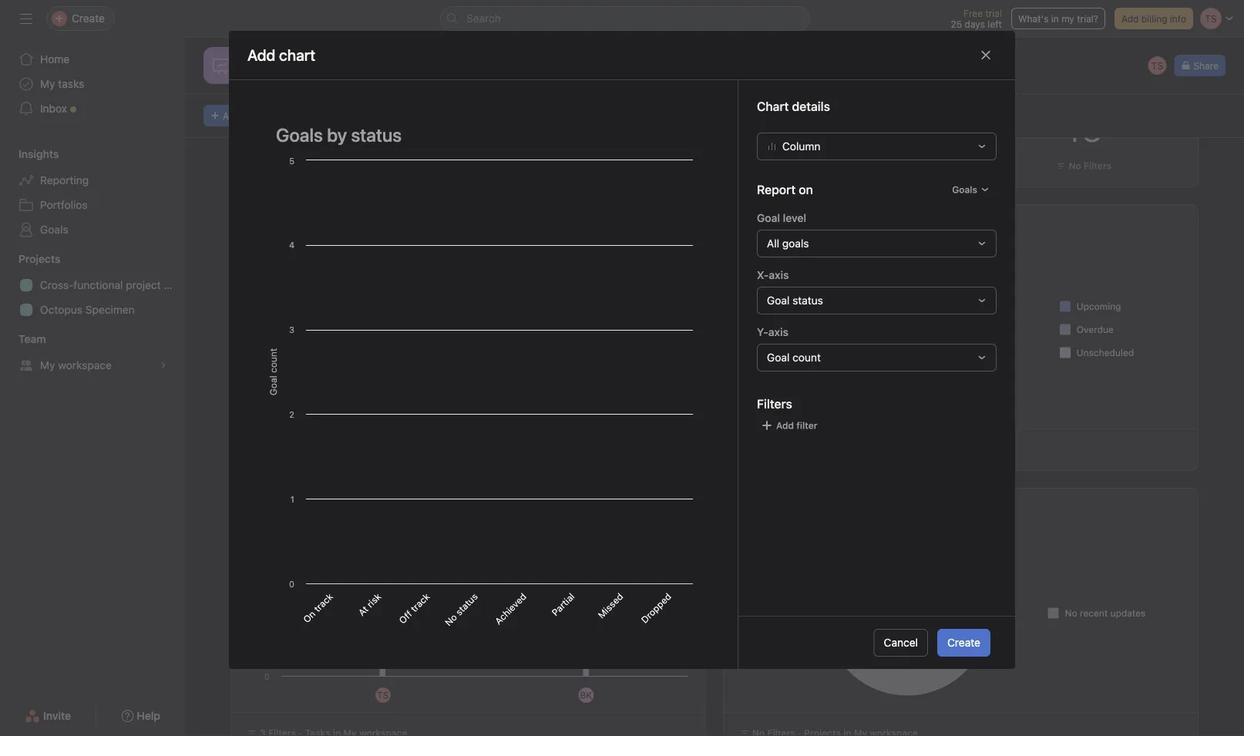 Task type: describe. For each thing, give the bounding box(es) containing it.
0 vertical spatial reporting
[[253, 48, 301, 61]]

achieved
[[493, 591, 528, 627]]

count
[[792, 351, 821, 364]]

1 vertical spatial filters
[[757, 396, 792, 411]]

octopus inside projects element
[[40, 303, 82, 316]]

projects for projects by project status
[[734, 500, 776, 513]]

home
[[40, 53, 70, 66]]

Goals by status text field
[[266, 117, 701, 152]]

this week
[[390, 500, 438, 513]]

goal count
[[767, 351, 821, 364]]

off track
[[397, 591, 432, 626]]

goal for goal status
[[767, 294, 790, 307]]

team
[[18, 333, 46, 345]]

my tasks link
[[9, 72, 176, 96]]

0 vertical spatial reporting link
[[253, 46, 301, 63]]

project status
[[794, 500, 864, 513]]

x-axis
[[757, 268, 789, 281]]

on track
[[301, 591, 335, 625]]

filters inside no filters button
[[1084, 160, 1111, 171]]

off
[[397, 608, 414, 626]]

add chart button
[[203, 105, 272, 126]]

add chart
[[247, 46, 315, 64]]

goal count button
[[757, 344, 997, 371]]

goals
[[782, 237, 809, 250]]

inbox
[[40, 102, 67, 115]]

dropped
[[639, 591, 673, 625]]

projects by project status
[[734, 500, 864, 513]]

free trial 25 days left
[[951, 8, 1002, 29]]

insights
[[18, 148, 59, 160]]

project
[[126, 279, 161, 291]]

functional
[[74, 279, 123, 291]]

my tasks
[[40, 77, 84, 90]]

upcoming tasks by assignee this week
[[241, 500, 438, 513]]

missed
[[596, 591, 625, 620]]

search list box
[[440, 6, 810, 31]]

add for add chart
[[223, 110, 240, 121]]

invite button
[[15, 702, 81, 730]]

projects for projects
[[18, 252, 60, 265]]

what's in my trial? button
[[1011, 8, 1105, 29]]

add billing info
[[1121, 13, 1186, 24]]

all
[[767, 237, 779, 250]]

projects button
[[0, 251, 60, 267]]

25
[[951, 18, 962, 29]]

octopus specimen inside projects element
[[40, 303, 135, 316]]

add billing info button
[[1115, 8, 1193, 29]]

report image
[[213, 56, 231, 75]]

cross-functional project plan link
[[9, 273, 185, 298]]

no filters button
[[1052, 158, 1115, 173]]

all goals
[[767, 237, 809, 250]]

inbox link
[[9, 96, 176, 121]]

track for off
[[408, 591, 432, 614]]

first dashboard
[[278, 65, 383, 83]]

cancel button
[[874, 629, 928, 657]]

add for add filter
[[776, 420, 794, 431]]

completion
[[781, 216, 838, 229]]

recent
[[1080, 608, 1108, 619]]

share button
[[1174, 55, 1226, 76]]

ts button
[[1146, 55, 1168, 76]]

show options image
[[391, 68, 403, 80]]

cancel
[[884, 636, 918, 649]]

risk
[[365, 591, 383, 609]]

trial?
[[1077, 13, 1098, 24]]

goal status button
[[757, 287, 997, 314]]

report on
[[757, 182, 813, 197]]

filter
[[796, 420, 817, 431]]

axis for y-
[[768, 326, 788, 338]]

left
[[988, 18, 1002, 29]]

share
[[1193, 60, 1219, 71]]

portfolios link
[[9, 193, 176, 217]]

2 horizontal spatial status
[[840, 216, 872, 229]]

add filter
[[776, 420, 817, 431]]

updates
[[1110, 608, 1146, 619]]

my for my first dashboard
[[253, 65, 274, 83]]

goals inside dropdown button
[[952, 184, 977, 195]]

1
[[830, 106, 846, 150]]

1 horizontal spatial specimen
[[578, 352, 616, 390]]

assignee
[[341, 500, 387, 513]]

add chart
[[223, 110, 265, 121]]

plan
[[164, 279, 185, 291]]

2 16 button from the left
[[1065, 106, 1103, 150]]

days
[[965, 18, 985, 29]]

insights button
[[0, 146, 59, 162]]

goal status
[[767, 294, 823, 307]]

1 button
[[830, 106, 846, 150]]

cross-functional project plan
[[40, 279, 185, 291]]

ts inside "button"
[[1151, 60, 1163, 71]]

by for projects
[[779, 500, 791, 513]]

trial
[[985, 8, 1002, 18]]

on
[[301, 608, 317, 625]]

upcoming for upcoming tasks by assignee this week
[[241, 500, 293, 513]]

projects element
[[0, 245, 185, 325]]

bk
[[580, 690, 592, 701]]

level
[[783, 211, 806, 224]]

tasks for upcoming
[[296, 500, 323, 513]]

at risk
[[356, 591, 383, 618]]

status for no status
[[453, 591, 480, 617]]

2 16 from the left
[[1065, 106, 1103, 150]]

partial
[[550, 591, 577, 618]]

my for my tasks
[[40, 77, 55, 90]]

add filter button
[[757, 415, 821, 436]]

y-
[[757, 326, 768, 338]]

overdue
[[1077, 324, 1114, 335]]

y-axis
[[757, 326, 788, 338]]



Task type: vqa. For each thing, say whether or not it's contained in the screenshot.
bottommost axis
yes



Task type: locate. For each thing, give the bounding box(es) containing it.
1 horizontal spatial ts
[[1151, 60, 1163, 71]]

0 horizontal spatial projects
[[18, 252, 60, 265]]

goal down y-axis on the top right of page
[[767, 351, 790, 364]]

close image
[[980, 49, 992, 61]]

1 vertical spatial axis
[[768, 326, 788, 338]]

0 vertical spatial projects
[[18, 252, 60, 265]]

projects left project status
[[734, 500, 776, 513]]

reporting link up my first dashboard
[[253, 46, 301, 63]]

1 horizontal spatial 16 button
[[1065, 106, 1103, 150]]

x-
[[757, 268, 769, 281]]

what's
[[1018, 13, 1049, 24]]

tasks down the "home"
[[58, 77, 84, 90]]

home link
[[9, 47, 176, 72]]

1 vertical spatial octopus specimen
[[550, 352, 616, 419]]

ts
[[1151, 60, 1163, 71], [377, 690, 389, 701]]

1 vertical spatial tasks
[[296, 500, 323, 513]]

track left no status
[[408, 591, 432, 614]]

1 horizontal spatial octopus
[[550, 385, 584, 419]]

my first dashboard
[[253, 65, 383, 83]]

my for my workspace
[[40, 359, 55, 372]]

2 horizontal spatial by
[[779, 500, 791, 513]]

goal for goal count
[[767, 351, 790, 364]]

1 vertical spatial projects
[[734, 500, 776, 513]]

track left at
[[312, 591, 335, 614]]

no filters
[[1069, 160, 1111, 171]]

add left 'chart'
[[223, 110, 240, 121]]

1 16 from the left
[[572, 106, 611, 150]]

what's in my trial?
[[1018, 13, 1098, 24]]

add to starred image
[[412, 68, 425, 80]]

cross-
[[40, 279, 74, 291]]

1 16 button from the left
[[572, 106, 611, 150]]

1 vertical spatial add
[[223, 110, 240, 121]]

my inside teams element
[[40, 359, 55, 372]]

my workspace link
[[9, 353, 176, 378]]

0 horizontal spatial octopus specimen
[[40, 303, 135, 316]]

2 vertical spatial add
[[776, 420, 794, 431]]

1 vertical spatial reporting
[[40, 174, 89, 187]]

column button
[[757, 132, 997, 160]]

tasks
[[58, 77, 84, 90], [296, 500, 323, 513]]

0
[[334, 106, 356, 150]]

search button
[[440, 6, 810, 31]]

my
[[1061, 13, 1074, 24]]

this month
[[875, 216, 929, 229]]

tasks left assignee
[[296, 500, 323, 513]]

goal up all
[[757, 211, 780, 224]]

add for add billing info
[[1121, 13, 1139, 24]]

tasks
[[734, 216, 763, 229]]

at
[[356, 604, 370, 618]]

1 vertical spatial specimen
[[578, 352, 616, 390]]

no for no status
[[443, 612, 459, 628]]

global element
[[0, 38, 185, 130]]

16
[[572, 106, 611, 150], [1065, 106, 1103, 150]]

0 vertical spatial status
[[840, 216, 872, 229]]

invite
[[43, 709, 71, 722]]

goals link
[[9, 217, 176, 242]]

axis for x-
[[769, 268, 789, 281]]

0 horizontal spatial specimen
[[85, 303, 135, 316]]

no for no filters
[[1069, 160, 1081, 171]]

1 horizontal spatial status
[[792, 294, 823, 307]]

octopus specimen
[[40, 303, 135, 316], [550, 352, 616, 419]]

goal down x-axis
[[767, 294, 790, 307]]

tasks by completion status this month
[[734, 216, 929, 229]]

portfolios
[[40, 198, 88, 211]]

goal
[[757, 211, 780, 224], [767, 294, 790, 307], [767, 351, 790, 364]]

1 horizontal spatial track
[[408, 591, 432, 614]]

my inside global element
[[40, 77, 55, 90]]

status inside "dropdown button"
[[792, 294, 823, 307]]

hide sidebar image
[[20, 12, 32, 25]]

by left project status
[[779, 500, 791, 513]]

1 vertical spatial ts
[[377, 690, 389, 701]]

reporting inside 'insights' element
[[40, 174, 89, 187]]

0 vertical spatial octopus
[[40, 303, 82, 316]]

tasks inside my tasks link
[[58, 77, 84, 90]]

search
[[466, 12, 501, 25]]

workspace
[[58, 359, 112, 372]]

0 vertical spatial add
[[1121, 13, 1139, 24]]

axis up goal count
[[768, 326, 788, 338]]

by up all
[[766, 216, 778, 229]]

add left filter
[[776, 420, 794, 431]]

0 horizontal spatial 16
[[572, 106, 611, 150]]

1 horizontal spatial reporting
[[253, 48, 301, 61]]

upcoming for upcoming
[[1077, 301, 1121, 312]]

status for goal status
[[792, 294, 823, 307]]

goal level
[[757, 211, 806, 224]]

0 vertical spatial filters
[[1084, 160, 1111, 171]]

by left assignee
[[326, 500, 339, 513]]

no inside no status
[[443, 612, 459, 628]]

status
[[840, 216, 872, 229], [792, 294, 823, 307], [453, 591, 480, 617]]

1 vertical spatial upcoming
[[241, 500, 293, 513]]

1 horizontal spatial goals
[[952, 184, 977, 195]]

1 vertical spatial goal
[[767, 294, 790, 307]]

1 track from the left
[[312, 591, 335, 614]]

0 horizontal spatial reporting
[[40, 174, 89, 187]]

my down 'team'
[[40, 359, 55, 372]]

upcoming
[[1077, 301, 1121, 312], [241, 500, 293, 513]]

track for on
[[312, 591, 335, 614]]

1 vertical spatial octopus
[[550, 385, 584, 419]]

1 horizontal spatial tasks
[[296, 500, 323, 513]]

16 button
[[572, 106, 611, 150], [1065, 106, 1103, 150]]

reporting link
[[253, 46, 301, 63], [9, 168, 176, 193]]

2 horizontal spatial add
[[1121, 13, 1139, 24]]

all goals button
[[757, 230, 997, 257]]

0 horizontal spatial ts
[[377, 690, 389, 701]]

0 button
[[334, 106, 356, 150]]

insights element
[[0, 140, 185, 245]]

0 vertical spatial axis
[[769, 268, 789, 281]]

0 horizontal spatial goals
[[40, 223, 68, 236]]

projects
[[18, 252, 60, 265], [734, 500, 776, 513]]

1 horizontal spatial projects
[[734, 500, 776, 513]]

0 horizontal spatial by
[[326, 500, 339, 513]]

0 horizontal spatial tasks
[[58, 77, 84, 90]]

track inside off track
[[408, 591, 432, 614]]

1 horizontal spatial 16
[[1065, 106, 1103, 150]]

goal inside "dropdown button"
[[767, 294, 790, 307]]

specimen inside projects element
[[85, 303, 135, 316]]

status inside no status
[[453, 591, 480, 617]]

1 horizontal spatial octopus specimen
[[550, 352, 616, 419]]

0 horizontal spatial octopus
[[40, 303, 82, 316]]

axis up goal status
[[769, 268, 789, 281]]

no recent updates
[[1065, 608, 1146, 619]]

teams element
[[0, 325, 185, 381]]

tasks for my
[[58, 77, 84, 90]]

0 vertical spatial specimen
[[85, 303, 135, 316]]

0 vertical spatial goal
[[757, 211, 780, 224]]

1 vertical spatial reporting link
[[9, 168, 176, 193]]

0 vertical spatial octopus specimen
[[40, 303, 135, 316]]

chart
[[243, 110, 265, 121]]

reporting link up the portfolios
[[9, 168, 176, 193]]

0 vertical spatial goals
[[952, 184, 977, 195]]

0 horizontal spatial add
[[223, 110, 240, 121]]

0 horizontal spatial 16 button
[[572, 106, 611, 150]]

2 vertical spatial status
[[453, 591, 480, 617]]

no inside button
[[1069, 160, 1081, 171]]

projects inside 'dropdown button'
[[18, 252, 60, 265]]

add left billing
[[1121, 13, 1139, 24]]

my up inbox
[[40, 77, 55, 90]]

no for no recent updates
[[1065, 608, 1077, 619]]

axis
[[769, 268, 789, 281], [768, 326, 788, 338]]

0 horizontal spatial filters
[[757, 396, 792, 411]]

goals button
[[945, 179, 997, 200]]

my workspace
[[40, 359, 112, 372]]

0 horizontal spatial track
[[312, 591, 335, 614]]

free
[[963, 8, 983, 18]]

column
[[782, 140, 820, 152]]

0 vertical spatial upcoming
[[1077, 301, 1121, 312]]

projects up the cross-
[[18, 252, 60, 265]]

my
[[253, 65, 274, 83], [40, 77, 55, 90], [40, 359, 55, 372]]

by
[[766, 216, 778, 229], [326, 500, 339, 513], [779, 500, 791, 513]]

goal for goal level
[[757, 211, 780, 224]]

1 horizontal spatial add
[[776, 420, 794, 431]]

create button
[[937, 629, 990, 657]]

reporting up the portfolios
[[40, 174, 89, 187]]

goal inside dropdown button
[[767, 351, 790, 364]]

0 horizontal spatial upcoming
[[241, 500, 293, 513]]

billing
[[1141, 13, 1167, 24]]

2 track from the left
[[408, 591, 432, 614]]

1 vertical spatial goals
[[40, 223, 68, 236]]

0 horizontal spatial status
[[453, 591, 480, 617]]

1 vertical spatial status
[[792, 294, 823, 307]]

reporting up my first dashboard
[[253, 48, 301, 61]]

info
[[1170, 13, 1186, 24]]

1 horizontal spatial upcoming
[[1077, 301, 1121, 312]]

0 vertical spatial tasks
[[58, 77, 84, 90]]

track
[[312, 591, 335, 614], [408, 591, 432, 614]]

unscheduled
[[1077, 347, 1134, 358]]

0 vertical spatial ts
[[1151, 60, 1163, 71]]

1 horizontal spatial filters
[[1084, 160, 1111, 171]]

add
[[1121, 13, 1139, 24], [223, 110, 240, 121], [776, 420, 794, 431]]

0 horizontal spatial reporting link
[[9, 168, 176, 193]]

my down add chart
[[253, 65, 274, 83]]

2 vertical spatial goal
[[767, 351, 790, 364]]

1 horizontal spatial reporting link
[[253, 46, 301, 63]]

no status
[[443, 591, 480, 628]]

filters
[[1084, 160, 1111, 171], [757, 396, 792, 411]]

no
[[1069, 160, 1081, 171], [1065, 608, 1077, 619], [443, 612, 459, 628]]

by for tasks
[[766, 216, 778, 229]]

1 horizontal spatial by
[[766, 216, 778, 229]]

track inside on track
[[312, 591, 335, 614]]

team button
[[0, 331, 46, 347]]

goals inside 'insights' element
[[40, 223, 68, 236]]

add inside dropdown button
[[776, 420, 794, 431]]



